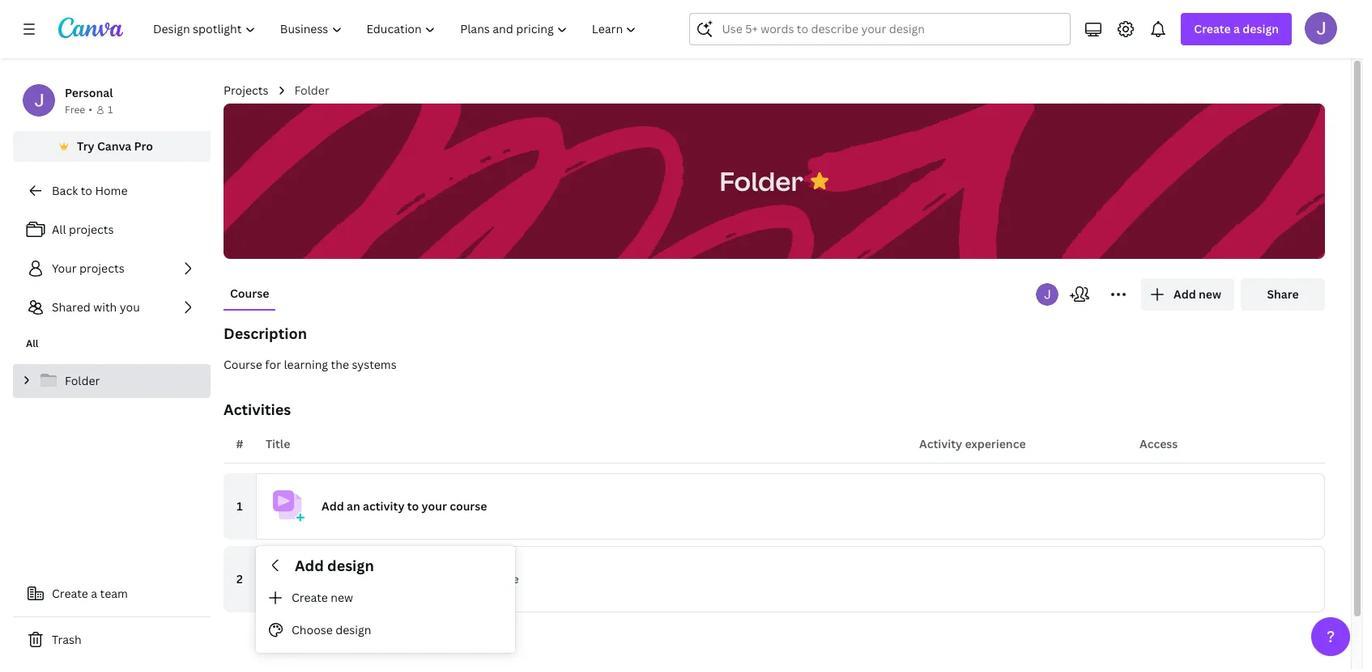 Task type: describe. For each thing, give the bounding box(es) containing it.
experience
[[965, 437, 1026, 452]]

free •
[[65, 103, 92, 117]]

activities
[[224, 400, 291, 420]]

projects for your projects
[[79, 261, 124, 276]]

create a team
[[52, 586, 128, 602]]

#
[[236, 437, 243, 452]]

1 horizontal spatial your
[[453, 572, 479, 587]]

2 horizontal spatial to
[[439, 572, 451, 587]]

course inside dropdown button
[[450, 499, 487, 514]]

activity inside dropdown button
[[363, 499, 405, 514]]

access
[[1140, 437, 1178, 452]]

your
[[52, 261, 77, 276]]

title
[[266, 437, 290, 452]]

shared
[[52, 300, 90, 315]]

0 vertical spatial 1
[[108, 103, 113, 117]]

canva
[[97, 138, 131, 154]]

projects for all projects
[[69, 222, 114, 237]]

share
[[1267, 287, 1299, 302]]

add for add the next activity to your course
[[322, 572, 344, 587]]

trash link
[[13, 624, 211, 657]]

create a team button
[[13, 578, 211, 611]]

projects link
[[224, 82, 268, 100]]

a
[[91, 586, 97, 602]]

1 vertical spatial course
[[481, 572, 519, 587]]

course button
[[224, 279, 276, 309]]

trash
[[52, 633, 81, 648]]

0 vertical spatial to
[[81, 183, 92, 198]]

1 vertical spatial the
[[347, 572, 365, 587]]

try
[[77, 138, 94, 154]]

home
[[95, 183, 128, 198]]

to inside dropdown button
[[407, 499, 419, 514]]

course for course for learning the systems
[[224, 357, 262, 373]]

try canva pro button
[[13, 131, 211, 162]]

all projects
[[52, 222, 114, 237]]

pro
[[134, 138, 153, 154]]

with
[[93, 300, 117, 315]]

choose
[[292, 623, 333, 638]]

1 horizontal spatial folder link
[[294, 82, 329, 100]]

an
[[347, 499, 360, 514]]

top level navigation element
[[143, 13, 651, 45]]

personal
[[65, 85, 113, 100]]

1 horizontal spatial 1
[[237, 499, 243, 514]]

folder for rightmost folder link
[[294, 83, 329, 98]]

create for create a team
[[52, 586, 88, 602]]

list containing all projects
[[13, 214, 211, 324]]

activity experience
[[919, 437, 1026, 452]]



Task type: vqa. For each thing, say whether or not it's contained in the screenshot.
Business Cards
no



Task type: locate. For each thing, give the bounding box(es) containing it.
folder link
[[294, 82, 329, 100], [13, 364, 211, 398]]

1 vertical spatial 1
[[237, 499, 243, 514]]

2 vertical spatial folder
[[65, 373, 100, 389]]

design for choose design
[[335, 623, 371, 638]]

add left an
[[322, 499, 344, 514]]

description
[[224, 324, 307, 343]]

course for learning the systems button
[[224, 356, 1325, 374]]

0 vertical spatial activity
[[363, 499, 405, 514]]

add up create new
[[295, 556, 324, 576]]

2
[[237, 572, 243, 587]]

activity
[[363, 499, 405, 514], [395, 572, 436, 587]]

projects right your
[[79, 261, 124, 276]]

course inside course button
[[230, 286, 269, 301]]

1 vertical spatial to
[[407, 499, 419, 514]]

0 vertical spatial course
[[230, 286, 269, 301]]

course for course
[[230, 286, 269, 301]]

1 vertical spatial folder
[[719, 163, 803, 198]]

team
[[100, 586, 128, 602]]

0 vertical spatial course
[[450, 499, 487, 514]]

0 horizontal spatial folder link
[[13, 364, 211, 398]]

all for all projects
[[52, 222, 66, 237]]

0 vertical spatial design
[[327, 556, 374, 576]]

next
[[368, 572, 392, 587]]

1 horizontal spatial to
[[407, 499, 419, 514]]

activity right an
[[363, 499, 405, 514]]

the up new on the left of the page
[[347, 572, 365, 587]]

try canva pro
[[77, 138, 153, 154]]

course for learning the systems
[[224, 357, 397, 373]]

the inside button
[[331, 357, 349, 373]]

0 horizontal spatial create
[[52, 586, 88, 602]]

folder for folder button
[[719, 163, 803, 198]]

0 vertical spatial all
[[52, 222, 66, 237]]

all projects link
[[13, 214, 211, 246]]

free
[[65, 103, 85, 117]]

your inside dropdown button
[[422, 499, 447, 514]]

1 right "•"
[[108, 103, 113, 117]]

course
[[450, 499, 487, 514], [481, 572, 519, 587]]

back
[[52, 183, 78, 198]]

design for add design
[[327, 556, 374, 576]]

all for all
[[26, 337, 38, 351]]

list
[[13, 214, 211, 324]]

add
[[322, 499, 344, 514], [295, 556, 324, 576], [322, 572, 344, 587]]

1 vertical spatial course
[[224, 357, 262, 373]]

choose design button
[[256, 615, 515, 647]]

folder
[[294, 83, 329, 98], [719, 163, 803, 198], [65, 373, 100, 389]]

1 vertical spatial design
[[335, 623, 371, 638]]

course inside the course for learning the systems button
[[224, 357, 262, 373]]

create for create new
[[292, 590, 328, 606]]

shared with you link
[[13, 292, 211, 324]]

your projects link
[[13, 253, 211, 285]]

create new button
[[256, 582, 515, 615]]

add for add design
[[295, 556, 324, 576]]

activity
[[919, 437, 962, 452]]

course up description
[[230, 286, 269, 301]]

add an activity to your course button
[[256, 474, 1325, 540]]

create left a in the bottom left of the page
[[52, 586, 88, 602]]

projects down back to home at the top left of page
[[69, 222, 114, 237]]

course
[[230, 286, 269, 301], [224, 357, 262, 373]]

2 vertical spatial to
[[439, 572, 451, 587]]

activity right the next
[[395, 572, 436, 587]]

0 vertical spatial projects
[[69, 222, 114, 237]]

create inside create a team button
[[52, 586, 88, 602]]

for
[[265, 357, 281, 373]]

0 vertical spatial folder
[[294, 83, 329, 98]]

add design
[[295, 556, 374, 576]]

add inside dropdown button
[[322, 499, 344, 514]]

1 down #
[[237, 499, 243, 514]]

learning
[[284, 357, 328, 373]]

new
[[331, 590, 353, 606]]

all inside list
[[52, 222, 66, 237]]

back to home
[[52, 183, 128, 198]]

1 horizontal spatial create
[[292, 590, 328, 606]]

your
[[422, 499, 447, 514], [453, 572, 479, 587]]

to right an
[[407, 499, 419, 514]]

design
[[327, 556, 374, 576], [335, 623, 371, 638]]

projects
[[224, 83, 268, 98]]

0 vertical spatial your
[[422, 499, 447, 514]]

systems
[[352, 357, 397, 373]]

back to home link
[[13, 175, 211, 207]]

add up new on the left of the page
[[322, 572, 344, 587]]

1 vertical spatial your
[[453, 572, 479, 587]]

course left for
[[224, 357, 262, 373]]

the
[[331, 357, 349, 373], [347, 572, 365, 587]]

None search field
[[690, 13, 1071, 45]]

projects
[[69, 222, 114, 237], [79, 261, 124, 276]]

folder link down shared with you link at the left of page
[[13, 364, 211, 398]]

1
[[108, 103, 113, 117], [237, 499, 243, 514]]

add the next activity to your course
[[322, 572, 519, 587]]

0 horizontal spatial to
[[81, 183, 92, 198]]

1 horizontal spatial folder
[[294, 83, 329, 98]]

to right back
[[81, 183, 92, 198]]

1 vertical spatial activity
[[395, 572, 436, 587]]

shared with you
[[52, 300, 140, 315]]

0 horizontal spatial your
[[422, 499, 447, 514]]

0 horizontal spatial 1
[[108, 103, 113, 117]]

you
[[120, 300, 140, 315]]

0 horizontal spatial all
[[26, 337, 38, 351]]

to
[[81, 183, 92, 198], [407, 499, 419, 514], [439, 572, 451, 587]]

share button
[[1241, 279, 1325, 311]]

choose design
[[292, 623, 371, 638]]

your projects
[[52, 261, 124, 276]]

1 horizontal spatial all
[[52, 222, 66, 237]]

design up new on the left of the page
[[327, 556, 374, 576]]

add an activity to your course
[[322, 499, 487, 514]]

folder link right 'projects' "link"
[[294, 82, 329, 100]]

•
[[88, 103, 92, 117]]

to right the next
[[439, 572, 451, 587]]

folder button
[[711, 156, 811, 207]]

create inside create new button
[[292, 590, 328, 606]]

2 horizontal spatial folder
[[719, 163, 803, 198]]

create
[[52, 586, 88, 602], [292, 590, 328, 606]]

1 vertical spatial all
[[26, 337, 38, 351]]

design down new on the left of the page
[[335, 623, 371, 638]]

0 vertical spatial folder link
[[294, 82, 329, 100]]

0 vertical spatial the
[[331, 357, 349, 373]]

create left new on the left of the page
[[292, 590, 328, 606]]

1 vertical spatial projects
[[79, 261, 124, 276]]

all
[[52, 222, 66, 237], [26, 337, 38, 351]]

the right learning
[[331, 357, 349, 373]]

create new
[[292, 590, 353, 606]]

folder inside button
[[719, 163, 803, 198]]

1 vertical spatial folder link
[[13, 364, 211, 398]]

add for add an activity to your course
[[322, 499, 344, 514]]

design inside button
[[335, 623, 371, 638]]

0 horizontal spatial folder
[[65, 373, 100, 389]]



